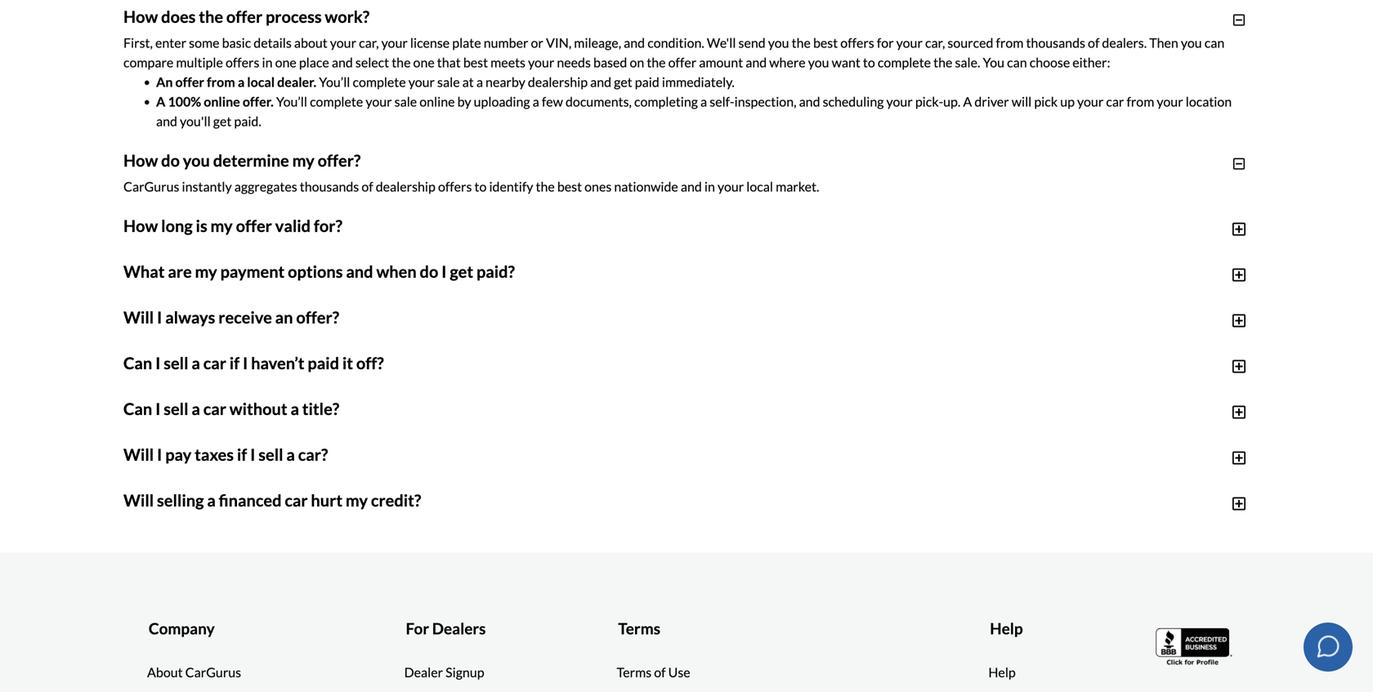 Task type: vqa. For each thing, say whether or not it's contained in the screenshot.
why
yes



Task type: locate. For each thing, give the bounding box(es) containing it.
difference
[[726, 427, 785, 443]]

car. left by
[[968, 388, 988, 404]]

0 vertical spatial remaining
[[871, 486, 928, 502]]

replacement
[[945, 427, 1018, 443]]

1 taxes. from the left
[[630, 512, 663, 528]]

can inside bank transfer. link your bank account through our secure portal for the fastest, most hassle-free way to receive your funds. you'll receive payment in one to three business days. check. request a check and you'll have to wait a few hours for it to be activated before you can deposit it on pick-up day. some banks have deposit limits and may hold funds for several days before depositing the funds into your account.
[[671, 329, 691, 345]]

capital
[[159, 512, 197, 528]]

that up which
[[221, 519, 244, 535]]

if down motor
[[156, 466, 165, 482]]

2 vertical spatial more
[[145, 545, 176, 561]]

2 vertical spatial most
[[865, 473, 894, 489]]

settle
[[416, 466, 448, 482], [721, 506, 753, 522], [787, 519, 819, 535], [926, 538, 959, 554]]

and inside 'how do you determine my offer? cargurus instantly aggregates thousands of dealership offers to identify the best ones nationwide and in your local market.'
[[681, 179, 702, 194]]

it down portal
[[509, 329, 517, 345]]

0 horizontal spatial options
[[288, 262, 343, 282]]

instantly
[[182, 179, 232, 194]]

more down capital
[[145, 545, 176, 561]]

2 horizontal spatial one
[[998, 309, 1020, 325]]

pay inside alternative routes that will harm your credit include paying a settlement balance, voluntary surrender of the vehicle or repossession of the vehicle. if you're struggling to pay back your car loan, it's important to speak to the lender to see what options might be available to you.
[[1077, 604, 1098, 620]]

in down the why
[[717, 466, 728, 482]]

hours
[[454, 329, 487, 345]]

for right portal
[[521, 309, 538, 325]]

2 horizontal spatial you'll
[[854, 309, 886, 325]]

1 horizontal spatial balance,
[[464, 558, 511, 574]]

loan down didn't
[[405, 486, 430, 502]]

for up "won't"
[[1190, 519, 1207, 535]]

read
[[1052, 512, 1078, 528]]

because
[[216, 578, 263, 594]]

choose
[[1030, 54, 1071, 70]]

important up off
[[519, 519, 577, 535]]

number inside if you've accepted an 100% online offer from cargurus and the offer is greater than the amount you owe on your car loan, we'll pay off your loan and send you the difference. if your offer is less than the amount you owe, you'll need to either pay off your loan before we can pay you, or pay us the difference before we can pay your lender. if you sell your car to a local dealer, the dealer will guide you through the loan settling process as part of the sale or the purchase of your next vehicle. if you're selling to an individual, you'll need to settle the outstanding auto loan with the lender, who in turn will then release the car's title (assuming they hold it—this varies by state). please note: calculating the amount you owe on your car loan isn't as simple as multiplying your monthly payment by the number of months remaining on your loan. contact your lending institution and request a payout amount to determine the exact amount. then settle that amount before selling your car.
[[764, 486, 809, 502]]

can i sell a car if i haven't paid it off?
[[123, 353, 384, 373]]

car?
[[298, 445, 328, 465]]

process inside if you've accepted an 100% online offer from cargurus and the offer is greater than the amount you owe on your car loan, we'll pay off your loan and send you the difference. if your offer is less than the amount you owe, you'll need to either pay off your loan before we can pay you, or pay us the difference before we can pay your lender. if you sell your car to a local dealer, the dealer will guide you through the loan settling process as part of the sale or the purchase of your next vehicle. if you're selling to an individual, you'll need to settle the outstanding auto loan with the lender, who in turn will then release the car's title (assuming they hold it—this varies by state). please note: calculating the amount you owe on your car loan isn't as simple as multiplying your monthly payment by the number of months remaining on your loan. contact your lending institution and request a payout amount to determine the exact amount. then settle that amount before selling your car.
[[639, 447, 683, 463]]

lender inside alternative routes that will harm your credit include paying a settlement balance, voluntary surrender of the vehicle or repossession of the vehicle. if you're struggling to pay back your car loan, it's important to speak to the lender to see what options might be available to you.
[[270, 623, 307, 639]]

or inside alternative routes that will harm your credit include paying a settlement balance, voluntary surrender of the vehicle or repossession of the vehicle. if you're struggling to pay back your car loan, it's important to speak to the lender to see what options might be available to you.
[[781, 604, 793, 620]]

funds down business
[[1093, 329, 1125, 345]]

0 vertical spatial lender
[[1105, 519, 1142, 535]]

2 will from the top
[[123, 445, 154, 465]]

revenue
[[1038, 493, 1088, 508]]

1 horizontal spatial sales
[[933, 407, 962, 423]]

immediately.
[[662, 74, 735, 90]]

1 horizontal spatial vary
[[581, 473, 607, 489]]

0 vertical spatial any
[[235, 362, 255, 378]]

will for will i always receive an offer?
[[123, 308, 154, 327]]

paid up completing
[[635, 74, 660, 90]]

car down institution
[[310, 532, 331, 548]]

how does the offer process work?
[[123, 7, 370, 26]]

when down the credit?
[[381, 512, 413, 528]]

pick- left day. at top right
[[766, 329, 794, 345]]

options inside alternative routes that will harm your credit include paying a settlement balance, voluntary surrender of the vehicle or repossession of the vehicle. if you're struggling to pay back your car loan, it's important to speak to the lender to see what options might be available to you.
[[378, 623, 421, 639]]

based down mileage,
[[594, 54, 627, 70]]

1 horizontal spatial information,
[[979, 512, 1049, 528]]

0 vertical spatial tax.
[[964, 407, 985, 423]]

as inside can i sell a car without a title? in most states, no. rules around car titles vary by state, but—generally speaking—if you've lost your vehicle's title, it should be possible to obtain a replacement by contacting your state's department of motor vehicles (dmv). note: obtaining a new title invalidates a car's old title.there are other reasons why you might not be in possession of your car's title, such as if the car still has a lien against it, or if it was bought from a previous owner that didn't have the title. our guide to
[[1042, 447, 1054, 463]]

less down down
[[1217, 407, 1239, 423]]

will selling a financed car hurt my credit?
[[123, 491, 421, 511]]

send
[[739, 35, 766, 51], [996, 407, 1023, 423]]

it,
[[1231, 447, 1242, 463], [955, 493, 966, 508]]

purchase
[[824, 447, 877, 463]]

car inside you'll complete your sale online by uploading a few documents, completing a self-inspection, and scheduling your pick-up. a driver will pick up your car from your location and you'll get paid.
[[1107, 93, 1125, 109]]

dealer
[[286, 388, 322, 404], [377, 447, 414, 463]]

a right "uploading"
[[533, 93, 540, 109]]

1 vertical spatial hold
[[1017, 466, 1042, 482]]

a 100% online offer.
[[156, 93, 274, 109]]

you'll down account
[[316, 329, 347, 345]]

is inside the rules and laws on what taxes you pay when selling your car to a private party vary by state (and in some cases even by city). the most important thing to know is that you only pay tax on any profit made from the car sale. if you sell a car for less than you paid for, there's no sales tax. however, if you sell your car for more money than you paid for it, the internal revenue services (irs) considers that a capital gain, and you'll need to report it when you file your federal and state income taxes. only then will you know if you owe any taxes. for more information, read out full guide:
[[1037, 473, 1046, 489]]

even inside 'the dealer will pay you on the spot. to increase your purchasing power and potentially save on taxes, consider trading in your car. by applying your trade-in value to your down payment, you can decrease or even eliminate it. depending on your state's tax laws, a trade-in could potentially save you thousands of dollars in sales tax.'
[[294, 407, 322, 423]]

that
[[458, 545, 484, 561]]

through up our
[[496, 447, 542, 463]]

0 horizontal spatial sale.
[[230, 493, 255, 508]]

2 horizontal spatial owe
[[839, 512, 863, 528]]

0 vertical spatial then
[[1150, 35, 1179, 51]]

offers
[[841, 35, 875, 51], [226, 54, 260, 70], [438, 179, 472, 194]]

it inside if you're worried that selling a financed car might hurt your credit, the important point to consider is whether you can settle your debt as agreed with the lender. contact your lender and ask for your payoff balance, which is a figure based on the remainder of the loan payments plus accompanying interest and fees. if you can sell your car and settle the payoff loan with the lender, then it won't hurt your credit. if you sell your car but still can't meet the payoff balance, there are other options open to you, such as refinancing the remaining balance to make payments smaller. doing this shouldn't hurt your credit because you'll still be paying the loan back in full.
[[1168, 538, 1176, 554]]

in inside can i sell a car without a title? in most states, no. rules around car titles vary by state, but—generally speaking—if you've lost your vehicle's title, it should be possible to obtain a replacement by contacting your state's department of motor vehicles (dmv). note: obtaining a new title invalidates a car's old title.there are other reasons why you might not be in possession of your car's title, such as if the car still has a lien against it, or if it was bought from a previous owner that didn't have the title. our guide to
[[835, 447, 846, 463]]

if up payment,
[[123, 362, 132, 378]]

based inside if you're worried that selling a financed car might hurt your credit, the important point to consider is whether you can settle your debt as agreed with the lender. contact your lender and ask for your payoff balance, which is a figure based on the remainder of the loan payments plus accompanying interest and fees. if you can sell your car and settle the payoff loan with the lender, then it won't hurt your credit. if you sell your car but still can't meet the payoff balance, there are other options open to you, such as refinancing the remaining balance to make payments smaller. doing this shouldn't hurt your credit because you'll still be paying the loan back in full.
[[305, 538, 339, 554]]

1 vertical spatial then
[[696, 512, 722, 528]]

1 horizontal spatial offers
[[438, 179, 472, 194]]

credit,
[[459, 519, 495, 535]]

you'll right offer.
[[276, 93, 307, 109]]

paying inside if you're worried that selling a financed car might hurt your credit, the important point to consider is whether you can settle your debt as agreed with the lender. contact your lender and ask for your payoff balance, which is a figure based on the remainder of the loan payments plus accompanying interest and fees. if you can sell your car and settle the payoff loan with the lender, then it won't hurt your credit. if you sell your car but still can't meet the payoff balance, there are other options open to you, such as refinancing the remaining balance to make payments smaller. doing this shouldn't hurt your credit because you'll still be paying the loan back in full.
[[338, 578, 376, 594]]

1 vertical spatial you'll
[[253, 512, 283, 528]]

trading
[[883, 388, 924, 404]]

can for can i sell a car without a title? in most states, no. rules around car titles vary by state, but—generally speaking—if you've lost your vehicle's title, it should be possible to obtain a replacement by contacting your state's department of motor vehicles (dmv). note: obtaining a new title invalidates a car's old title.there are other reasons why you might not be in possession of your car's title, such as if the car still has a lien against it, or if it was bought from a previous owner that didn't have the title. our guide to
[[123, 399, 152, 419]]

0 horizontal spatial offers
[[226, 54, 260, 70]]

title.
[[471, 466, 497, 482]]

0 horizontal spatial dealer
[[286, 388, 322, 404]]

you'll down will selling a financed car hurt my credit?
[[253, 512, 283, 528]]

about cargurus
[[147, 665, 241, 681]]

any down request
[[235, 362, 255, 378]]

to left three
[[1022, 309, 1034, 325]]

sales up obtain
[[933, 407, 962, 423]]

1 vertical spatial vary
[[581, 473, 607, 489]]

2 can from the top
[[123, 399, 152, 419]]

the inside 'how do you determine my offer? cargurus instantly aggregates thousands of dealership offers to identify the best ones nationwide and in your local market.'
[[536, 179, 555, 194]]

are inside can i sell a car without a title? in most states, no. rules around car titles vary by state, but—generally speaking—if you've lost your vehicle's title, it should be possible to obtain a replacement by contacting your state's department of motor vehicles (dmv). note: obtaining a new title invalidates a car's old title.there are other reasons why you might not be in possession of your car's title, such as if the car still has a lien against it, or if it was bought from a previous owner that didn't have the title. our guide to
[[608, 447, 627, 463]]

a
[[156, 93, 165, 109], [964, 93, 972, 109]]

0 horizontal spatial such
[[720, 558, 747, 574]]

back inside alternative routes that will harm your credit include paying a settlement balance, voluntary surrender of the vehicle or repossession of the vehicle. if you're struggling to pay back your car loan, it's important to speak to the lender to see what options might be available to you.
[[1100, 604, 1127, 620]]

1 horizontal spatial might
[[423, 623, 456, 639]]

lender. inside if you've accepted an 100% online offer from cargurus and the offer is greater than the amount you owe on your car loan, we'll pay off your loan and send you the difference. if your offer is less than the amount you owe, you'll need to either pay off your loan before we can pay you, or pay us the difference before we can pay your lender. if you sell your car to a local dealer, the dealer will guide you through the loan settling process as part of the sale or the purchase of your next vehicle. if you're selling to an individual, you'll need to settle the outstanding auto loan with the lender, who in turn will then release the car's title (assuming they hold it—this varies by state). please note: calculating the amount you owe on your car loan isn't as simple as multiplying your monthly payment by the number of months remaining on your loan. contact your lending institution and request a payout amount to determine the exact amount. then settle that amount before selling your car.
[[921, 427, 960, 443]]

2 a from the left
[[964, 93, 972, 109]]

laws,
[[565, 407, 593, 423]]

you're down made in the left bottom of the page
[[134, 519, 170, 535]]

my inside 'how do you determine my offer? cargurus instantly aggregates thousands of dealership offers to identify the best ones nationwide and in your local market.'
[[292, 151, 315, 170]]

that
[[437, 54, 461, 70], [358, 466, 382, 482], [1048, 473, 1072, 489], [756, 506, 780, 522], [123, 512, 147, 528], [221, 519, 244, 535], [231, 604, 254, 620]]

purchasing
[[558, 388, 621, 404]]

number left city).
[[764, 486, 809, 502]]

0 vertical spatial terms
[[619, 620, 661, 638]]

options inside if you're worried that selling a financed car might hurt your credit, the important point to consider is whether you can settle your debt as agreed with the lender. contact your lender and ask for your payoff balance, which is a figure based on the remainder of the loan payments plus accompanying interest and fees. if you can sell your car and settle the payoff loan with the lender, then it won't hurt your credit. if you sell your car but still can't meet the payoff balance, there are other options open to you, such as refinancing the remaining balance to make payments smaller. doing this shouldn't hurt your credit because you'll still be paying the loan back in full.
[[603, 558, 646, 574]]

loan up include
[[400, 578, 424, 594]]

what inside alternative routes that will harm your credit include paying a settlement balance, voluntary surrender of the vehicle or repossession of the vehicle. if you're struggling to pay back your car loan, it's important to speak to the lender to see what options might be available to you.
[[346, 623, 375, 639]]

1 can from the top
[[123, 353, 152, 373]]

to inside 'how do you determine my offer? cargurus instantly aggregates thousands of dealership offers to identify the best ones nationwide and in your local market.'
[[475, 179, 487, 194]]

important inside alternative routes that will harm your credit include paying a settlement balance, voluntary surrender of the vehicle or repossession of the vehicle. if you're struggling to pay back your car loan, it's important to speak to the lender to see what options might be available to you.
[[123, 623, 181, 639]]

1 horizontal spatial a
[[964, 93, 972, 109]]

either:
[[1073, 54, 1111, 70]]

a right up. at top
[[964, 93, 972, 109]]

1 horizontal spatial some
[[698, 473, 728, 489]]

0 horizontal spatial lender,
[[648, 466, 687, 482]]

1 vertical spatial dealer
[[377, 447, 414, 463]]

can for can i sell a car if i haven't paid it off?
[[123, 353, 152, 373]]

could
[[653, 407, 685, 423]]

or down should
[[788, 447, 800, 463]]

funds
[[1093, 329, 1125, 345], [281, 349, 313, 365]]

selling inside understanding taxes when buying and selling a car
[[261, 532, 299, 548]]

or up around
[[279, 407, 292, 423]]

less inside if you've accepted an 100% online offer from cargurus and the offer is greater than the amount you owe on your car loan, we'll pay off your loan and send you the difference. if your offer is less than the amount you owe, you'll need to either pay off your loan before we can pay you, or pay us the difference before we can pay your lender. if you sell your car to a local dealer, the dealer will guide you through the loan settling process as part of the sale or the purchase of your next vehicle. if you're selling to an individual, you'll need to settle the outstanding auto loan with the lender, who in turn will then release the car's title (assuming they hold it—this varies by state). please note: calculating the amount you owe on your car loan isn't as simple as multiplying your monthly payment by the number of months remaining on your loan. contact your lending institution and request a payout amount to determine the exact amount. then settle that amount before selling your car.
[[1217, 407, 1239, 423]]

there's
[[488, 493, 527, 508]]

0 horizontal spatial guide:
[[295, 545, 330, 561]]

taxes down no.
[[195, 445, 234, 465]]

0 vertical spatial save
[[750, 388, 776, 404]]

offer left the valid
[[236, 216, 272, 236]]

2 vertical spatial cargurus
[[185, 665, 241, 681]]

0 horizontal spatial then
[[696, 512, 722, 528]]

2 horizontal spatial receive
[[888, 309, 930, 325]]

best inside 'how do you determine my offer? cargurus instantly aggregates thousands of dealership offers to identify the best ones nationwide and in your local market.'
[[558, 179, 582, 194]]

0 horizontal spatial title,
[[736, 427, 762, 443]]

lender. down internal
[[986, 519, 1025, 535]]

make
[[974, 558, 1004, 574]]

in right nationwide on the left
[[705, 179, 715, 194]]

1 vertical spatial off
[[445, 427, 461, 443]]

smaller.
[[1065, 558, 1109, 574]]

need down eliminate
[[339, 427, 368, 443]]

through inside bank transfer. link your bank account through our secure portal for the fastest, most hassle-free way to receive your funds. you'll receive payment in one to three business days. check. request a check and you'll have to wait a few hours for it to be activated before you can deposit it on pick-up day. some banks have deposit limits and may hold funds for several days before depositing the funds into your account.
[[373, 309, 419, 325]]

car down either:
[[1107, 93, 1125, 109]]

2 we from the left
[[828, 427, 845, 443]]

title.there
[[547, 447, 606, 463]]

need inside the rules and laws on what taxes you pay when selling your car to a private party vary by state (and in some cases even by city). the most important thing to know is that you only pay tax on any profit made from the car sale. if you sell a car for less than you paid for, there's no sales tax. however, if you sell your car for more money than you paid for it, the internal revenue services (irs) considers that a capital gain, and you'll need to report it when you file your federal and state income taxes. only then will you know if you owe any taxes. for more information, read out full guide:
[[286, 512, 314, 528]]

offer
[[226, 7, 263, 26], [669, 54, 697, 70], [175, 74, 204, 90], [236, 216, 272, 236], [351, 407, 380, 423], [516, 407, 544, 423], [1175, 407, 1203, 423]]

if up state's in the right of the page
[[1135, 407, 1144, 423]]

1 horizontal spatial payment
[[673, 486, 723, 502]]

sales
[[933, 407, 962, 423], [546, 493, 575, 508]]

terms for terms of use
[[617, 665, 652, 681]]

see inside alternative routes that will harm your credit include paying a settlement balance, voluntary surrender of the vehicle or repossession of the vehicle. if you're struggling to pay back your car loan, it's important to speak to the lender to see what options might be available to you.
[[324, 623, 344, 639]]

2 horizontal spatial might
[[761, 447, 794, 463]]

1 vertical spatial sale.
[[230, 493, 255, 508]]

your inside 'how do you determine my offer? cargurus instantly aggregates thousands of dealership offers to identify the best ones nationwide and in your local market.'
[[718, 179, 744, 194]]

0 horizontal spatial through
[[373, 309, 419, 325]]

0 vertical spatial funds
[[1093, 329, 1125, 345]]

what inside the rules and laws on what taxes you pay when selling your car to a private party vary by state (and in some cases even by city). the most important thing to know is that you only pay tax on any profit made from the car sale. if you sell a car for less than you paid for, there's no sales tax. however, if you sell your car for more money than you paid for it, the internal revenue services (irs) considers that a capital gain, and you'll need to report it when you file your federal and state income taxes. only then will you know if you owe any taxes. for more information, read out full guide:
[[248, 473, 277, 489]]

complete inside you'll complete your sale online by uploading a few documents, completing a self-inspection, and scheduling your pick-up. a driver will pick up your car from your location and you'll get paid.
[[310, 93, 363, 109]]

1 horizontal spatial tax
[[1148, 473, 1166, 489]]

might down should
[[761, 447, 794, 463]]

will inside you'll complete your sale online by uploading a few documents, completing a self-inspection, and scheduling your pick-up. a driver will pick up your car from your location and you'll get paid.
[[1012, 93, 1032, 109]]

0 vertical spatial thousands
[[1027, 35, 1086, 51]]

2 vertical spatial payment
[[673, 486, 723, 502]]

1 vertical spatial car.
[[937, 506, 957, 522]]

paying inside alternative routes that will harm your credit include paying a settlement balance, voluntary surrender of the vehicle or repossession of the vehicle. if you're struggling to pay back your car loan, it's important to speak to the lender to see what options might be available to you.
[[421, 604, 459, 620]]

can right you
[[1008, 54, 1028, 70]]

then down not
[[780, 466, 806, 482]]

as right debt
[[880, 519, 892, 535]]

1 deposit from the left
[[693, 329, 736, 345]]

1 horizontal spatial financed
[[295, 519, 344, 535]]

0 vertical spatial options
[[288, 262, 343, 282]]

1 horizontal spatial are
[[547, 558, 566, 574]]

off?
[[356, 353, 384, 373]]

selling up capital
[[157, 491, 204, 511]]

1 vertical spatial will
[[123, 445, 154, 465]]

0 vertical spatial consider
[[831, 388, 880, 404]]

you'll
[[337, 466, 368, 482], [253, 512, 283, 528], [265, 578, 296, 594]]

1 vertical spatial see
[[324, 623, 344, 639]]

up
[[1061, 93, 1075, 109], [794, 329, 809, 345]]

send down by
[[996, 407, 1023, 423]]

what
[[248, 473, 277, 489], [346, 623, 375, 639]]

by up however,
[[609, 473, 623, 489]]

click for the bbb business review of this auto listing service in cambridge ma image
[[1156, 627, 1235, 668]]

1 vertical spatial options
[[603, 558, 646, 574]]

up inside you'll complete your sale online by uploading a few documents, completing a self-inspection, and scheduling your pick-up. a driver will pick up your car from your location and you'll get paid.
[[1061, 93, 1075, 109]]

payments up there
[[505, 538, 561, 554]]

release
[[809, 466, 850, 482]]

by down it. at left
[[386, 427, 400, 443]]

bank
[[156, 309, 185, 325]]

some down 'part'
[[698, 473, 728, 489]]

even inside the rules and laws on what taxes you pay when selling your car to a private party vary by state (and in some cases even by city). the most important thing to know is that you only pay tax on any profit made from the car sale. if you sell a car for less than you paid for, there's no sales tax. however, if you sell your car for more money than you paid for it, the internal revenue services (irs) considers that a capital gain, and you'll need to report it when you file your federal and state income taxes. only then will you know if you owe any taxes. for more information, read out full guide:
[[764, 473, 792, 489]]

that inside if you've accepted an 100% online offer from cargurus and the offer is greater than the amount you owe on your car loan, we'll pay off your loan and send you the difference. if your offer is less than the amount you owe, you'll need to either pay off your loan before we can pay you, or pay us the difference before we can pay your lender. if you sell your car to a local dealer, the dealer will guide you through the loan settling process as part of the sale or the purchase of your next vehicle. if you're selling to an individual, you'll need to settle the outstanding auto loan with the lender, who in turn will then release the car's title (assuming they hold it—this varies by state). please note: calculating the amount you owe on your car loan isn't as simple as multiplying your monthly payment by the number of months remaining on your loan. contact your lending institution and request a payout amount to determine the exact amount. then settle that amount before selling your car.
[[756, 506, 780, 522]]

dealer up didn't
[[377, 447, 414, 463]]

sell up states,
[[164, 399, 189, 419]]

1 horizontal spatial pick-
[[916, 93, 944, 109]]

how for how long is my offer valid for?
[[123, 216, 158, 236]]

dealership inside 'how do you determine my offer? cargurus instantly aggregates thousands of dealership offers to identify the best ones nationwide and in your local market.'
[[376, 179, 436, 194]]

file
[[439, 512, 456, 528]]

some
[[189, 35, 220, 51], [698, 473, 728, 489]]

of inside if you're worried that selling a financed car might hurt your credit, the important point to consider is whether you can settle your debt as agreed with the lender. contact your lender and ask for your payoff balance, which is a figure based on the remainder of the loan payments plus accompanying interest and fees. if you can sell your car and settle the payoff loan with the lender, then it won't hurt your credit. if you sell your car but still can't meet the payoff balance, there are other options open to you, such as refinancing the remaining balance to make payments smaller. doing this shouldn't hurt your credit because you'll still be paying the loan back in full.
[[442, 538, 454, 554]]

do inside 'how do you determine my offer? cargurus instantly aggregates thousands of dealership offers to identify the best ones nationwide and in your local market.'
[[161, 151, 180, 170]]

and inside understanding taxes when buying and selling a car
[[237, 532, 258, 548]]

will
[[1012, 93, 1032, 109], [324, 388, 344, 404], [416, 447, 436, 463], [757, 466, 777, 482], [725, 512, 745, 528], [257, 604, 277, 620]]

and
[[624, 35, 645, 51], [332, 54, 353, 70], [746, 54, 767, 70], [591, 74, 612, 90], [799, 93, 821, 109], [156, 113, 177, 129], [681, 179, 702, 194], [346, 262, 373, 282], [292, 329, 313, 345], [1016, 329, 1037, 345], [368, 362, 390, 378], [662, 388, 684, 404], [471, 407, 492, 423], [973, 407, 994, 423], [179, 473, 200, 489], [340, 506, 361, 522], [229, 512, 250, 528], [531, 512, 552, 528], [1145, 519, 1166, 535], [237, 532, 258, 548], [721, 538, 742, 554], [902, 538, 923, 554]]

credit.
[[152, 558, 189, 574]]

1 horizontal spatial lender
[[1105, 519, 1142, 535]]

most left hassle-
[[607, 309, 635, 325]]

less inside the rules and laws on what taxes you pay when selling your car to a private party vary by state (and in some cases even by city). the most important thing to know is that you only pay tax on any profit made from the car sale. if you sell a car for less than you paid for, there's no sales tax. however, if you sell your car for more money than you paid for it, the internal revenue services (irs) considers that a capital gain, and you'll need to report it when you file your federal and state income taxes. only then will you know if you owe any taxes. for more information, read out full guide:
[[363, 493, 385, 508]]

loan down title.there at the left bottom
[[572, 466, 596, 482]]

1 vertical spatial you'll
[[316, 329, 347, 345]]

taxes inside the rules and laws on what taxes you pay when selling your car to a private party vary by state (and in some cases even by city). the most important thing to know is that you only pay tax on any profit made from the car sale. if you sell a car for less than you paid for, there's no sales tax. however, if you sell your car for more money than you paid for it, the internal revenue services (irs) considers that a capital gain, and you'll need to report it when you file your federal and state income taxes. only then will you know if you owe any taxes. for more information, read out full guide:
[[279, 473, 309, 489]]

sell down check.
[[164, 353, 189, 373]]

financed down laws
[[219, 491, 282, 511]]

online
[[204, 93, 240, 109], [420, 93, 455, 109], [313, 407, 349, 423]]

for up fees.
[[763, 493, 780, 508]]

and down no
[[531, 512, 552, 528]]

1 vertical spatial payments
[[1007, 558, 1063, 574]]

transfer.
[[188, 309, 236, 325]]

harm
[[279, 604, 309, 620]]

car inside understanding taxes when buying and selling a car
[[310, 532, 331, 548]]

0 horizontal spatial most
[[137, 427, 166, 443]]

in up lost
[[640, 407, 651, 423]]

laws
[[203, 473, 228, 489]]

1 will from the top
[[123, 308, 154, 327]]

0 vertical spatial less
[[1217, 407, 1239, 423]]

contacting
[[1036, 427, 1097, 443]]

do up long
[[161, 151, 180, 170]]

down
[[1214, 388, 1246, 404]]

0 horizontal spatial owe
[[312, 486, 336, 502]]

than down the power
[[603, 407, 629, 423]]

1 vertical spatial owe
[[312, 486, 336, 502]]

important
[[896, 473, 954, 489], [519, 519, 577, 535], [123, 623, 181, 639]]

credit inside alternative routes that will harm your credit include paying a settlement balance, voluntary surrender of the vehicle or repossession of the vehicle. if you're struggling to pay back your car loan, it's important to speak to the lender to see what options might be available to you.
[[341, 604, 374, 620]]

complete
[[878, 54, 931, 70], [353, 74, 406, 90], [310, 93, 363, 109]]

available
[[475, 623, 526, 639]]

loan, inside alternative routes that will harm your credit include paying a settlement balance, voluntary surrender of the vehicle or repossession of the vehicle. if you're struggling to pay back your car loan, it's important to speak to the lender to see what options might be available to you.
[[1179, 604, 1206, 620]]

0 horizontal spatial payments
[[505, 538, 561, 554]]

will for will i pay taxes if i sell a car?
[[123, 445, 154, 465]]

you're inside if you're worried that selling a financed car might hurt your credit, the important point to consider is whether you can settle your debt as agreed with the lender. contact your lender and ask for your payoff balance, which is a figure based on the remainder of the loan payments plus accompanying interest and fees. if you can sell your car and settle the payoff loan with the lender, then it won't hurt your credit. if you sell your car but still can't meet the payoff balance, there are other options open to you, such as refinancing the remaining balance to make payments smaller. doing this shouldn't hurt your credit because you'll still be paying the loan back in full.
[[134, 519, 170, 535]]

get inside you'll complete your sale online by uploading a few documents, completing a self-inspection, and scheduling your pick-up. a driver will pick up your car from your location and you'll get paid.
[[213, 113, 232, 129]]

how
[[123, 7, 158, 26], [123, 151, 158, 170], [123, 216, 158, 236], [333, 545, 360, 561]]

a down an
[[156, 93, 165, 109]]

the inside 'the dealer will pay you on the spot. to increase your purchasing power and potentially save on taxes, consider trading in your car. by applying your trade-in value to your down payment, you can decrease or even eliminate it. depending on your state's tax laws, a trade-in could potentially save you thousands of dollars in sales tax.'
[[261, 388, 283, 404]]

as up it—this
[[1042, 447, 1054, 463]]

from inside can i sell a car without a title? in most states, no. rules around car titles vary by state, but—generally speaking—if you've lost your vehicle's title, it should be possible to obtain a replacement by contacting your state's department of motor vehicles (dmv). note: obtaining a new title invalidates a car's old title.there are other reasons why you might not be in possession of your car's title, such as if the car still has a lien against it, or if it was bought from a previous owner that didn't have the title. our guide to
[[228, 466, 255, 482]]

2 horizontal spatial thousands
[[1027, 35, 1086, 51]]

into
[[315, 349, 338, 365], [210, 362, 233, 378]]

title inside if you've accepted an 100% online offer from cargurus and the offer is greater than the amount you owe on your car loan, we'll pay off your loan and send you the difference. if your offer is less than the amount you owe, you'll need to either pay off your loan before we can pay you, or pay us the difference before we can pay your lender. if you sell your car to a local dealer, the dealer will guide you through the loan settling process as part of the sale or the purchase of your next vehicle. if you're selling to an individual, you'll need to settle the outstanding auto loan with the lender, who in turn will then release the car's title (assuming they hold it—this varies by state). please note: calculating the amount you owe on your car loan isn't as simple as multiplying your monthly payment by the number of months remaining on your loan. contact your lending institution and request a payout amount to determine the exact amount. then settle that amount before selling your car.
[[903, 466, 927, 482]]

0 vertical spatial credit
[[180, 578, 213, 594]]

most down payment,
[[137, 427, 166, 443]]

vehicle.
[[950, 447, 993, 463], [908, 604, 951, 620]]

you inside can i sell a car without a title? in most states, no. rules around car titles vary by state, but—generally speaking—if you've lost your vehicle's title, it should be possible to obtain a replacement by contacting your state's department of motor vehicles (dmv). note: obtaining a new title invalidates a car's old title.there are other reasons why you might not be in possession of your car's title, such as if the car still has a lien against it, or if it was bought from a previous owner that didn't have the title. our guide to
[[737, 447, 758, 463]]

you're inside if you've accepted an 100% online offer from cargurus and the offer is greater than the amount you owe on your car loan, we'll pay off your loan and send you the difference. if your offer is less than the amount you owe, you'll need to either pay off your loan before we can pay you, or pay us the difference before we can pay your lender. if you sell your car to a local dealer, the dealer will guide you through the loan settling process as part of the sale or the purchase of your next vehicle. if you're selling to an individual, you'll need to settle the outstanding auto loan with the lender, who in turn will then release the car's title (assuming they hold it—this varies by state). please note: calculating the amount you owe on your car loan isn't as simple as multiplying your monthly payment by the number of months remaining on your loan. contact your lending institution and request a payout amount to determine the exact amount. then settle that amount before selling your car.
[[167, 466, 203, 482]]

0 vertical spatial few
[[542, 93, 563, 109]]

trade-
[[1088, 388, 1124, 404], [605, 407, 640, 423]]

0 horizontal spatial tax
[[544, 407, 562, 423]]

car. inside if you've accepted an 100% online offer from cargurus and the offer is greater than the amount you owe on your car loan, we'll pay off your loan and send you the difference. if your offer is less than the amount you owe, you'll need to either pay off your loan before we can pay you, or pay us the difference before we can pay your lender. if you sell your car to a local dealer, the dealer will guide you through the loan settling process as part of the sale or the purchase of your next vehicle. if you're selling to an individual, you'll need to settle the outstanding auto loan with the lender, who in turn will then release the car's title (assuming they hold it—this varies by state). please note: calculating the amount you owe on your car loan isn't as simple as multiplying your monthly payment by the number of months remaining on your loan. contact your lending institution and request a payout amount to determine the exact amount. then settle that amount before selling your car.
[[937, 506, 957, 522]]

payment up "link"
[[220, 262, 285, 282]]

paid right these
[[308, 353, 339, 373]]

or inside can i sell a car without a title? in most states, no. rules around car titles vary by state, but—generally speaking—if you've lost your vehicle's title, it should be possible to obtain a replacement by contacting your state's department of motor vehicles (dmv). note: obtaining a new title invalidates a car's old title.there are other reasons why you might not be in possession of your car's title, such as if the car still has a lien against it, or if it was bought from a previous owner that didn't have the title. our guide to
[[123, 466, 136, 482]]

0 horizontal spatial you've
[[167, 407, 204, 423]]

it, inside can i sell a car without a title? in most states, no. rules around car titles vary by state, but—generally speaking—if you've lost your vehicle's title, it should be possible to obtain a replacement by contacting your state's department of motor vehicles (dmv). note: obtaining a new title invalidates a car's old title.there are other reasons why you might not be in possession of your car's title, such as if the car still has a lien against it, or if it was bought from a previous owner that didn't have the title. our guide to
[[1231, 447, 1242, 463]]

a inside you'll complete your sale online by uploading a few documents, completing a self-inspection, and scheduling your pick-up. a driver will pick up your car from your location and you'll get paid.
[[964, 93, 972, 109]]

1 horizontal spatial into
[[315, 349, 338, 365]]

0 vertical spatial you've
[[167, 407, 204, 423]]

in inside if you've accepted an 100% online offer from cargurus and the offer is greater than the amount you owe on your car loan, we'll pay off your loan and send you the difference. if your offer is less than the amount you owe, you'll need to either pay off your loan before we can pay you, or pay us the difference before we can pay your lender. if you sell your car to a local dealer, the dealer will guide you through the loan settling process as part of the sale or the purchase of your next vehicle. if you're selling to an individual, you'll need to settle the outstanding auto loan with the lender, who in turn will then release the car's title (assuming they hold it—this varies by state). please note: calculating the amount you owe on your car loan isn't as simple as multiplying your monthly payment by the number of months remaining on your loan. contact your lending institution and request a payout amount to determine the exact amount. then settle that amount before selling your car.
[[717, 466, 728, 482]]

0 vertical spatial lender.
[[921, 427, 960, 443]]

power
[[623, 388, 660, 404]]

of inside 'the dealer will pay you on the spot. to increase your purchasing power and potentially save on taxes, consider trading in your car. by applying your trade-in value to your down payment, you can decrease or even eliminate it. depending on your state's tax laws, a trade-in could potentially save you thousands of dollars in sales tax.'
[[865, 407, 876, 423]]

refinancing
[[764, 558, 828, 574]]

car, up select
[[359, 35, 379, 51]]

it
[[509, 329, 517, 345], [739, 329, 747, 345], [343, 353, 353, 373], [765, 427, 773, 443], [149, 466, 157, 482], [370, 512, 379, 528], [1168, 538, 1176, 554]]

with left us.
[[778, 362, 804, 378]]

haven't
[[251, 353, 305, 373]]

thousands up for?
[[300, 179, 359, 194]]

include
[[377, 604, 418, 620]]

a right 'has'
[[1155, 447, 1161, 463]]

0 horizontal spatial loan,
[[817, 407, 844, 423]]

0 horizontal spatial taxes.
[[630, 512, 663, 528]]

car up no.
[[203, 399, 226, 419]]

0 horizontal spatial process
[[266, 7, 322, 26]]

0 horizontal spatial deposit
[[693, 329, 736, 345]]

tax
[[544, 407, 562, 423], [1148, 473, 1166, 489]]

such inside can i sell a car without a title? in most states, no. rules around car titles vary by state, but—generally speaking—if you've lost your vehicle's title, it should be possible to obtain a replacement by contacting your state's department of motor vehicles (dmv). note: obtaining a new title invalidates a car's old title.there are other reasons why you might not be in possession of your car's title, such as if the car still has a lien against it, or if it was bought from a previous owner that didn't have the title. our guide to
[[1013, 447, 1040, 463]]

vary inside the rules and laws on what taxes you pay when selling your car to a private party vary by state (and in some cases even by city). the most important thing to know is that you only pay tax on any profit made from the car sale. if you sell a car for less than you paid for, there's no sales tax. however, if you sell your car for more money than you paid for it, the internal revenue services (irs) considers that a capital gain, and you'll need to report it when you file your federal and state income taxes. only then will you know if you owe any taxes. for more information, read out full guide:
[[581, 473, 607, 489]]

0 horizontal spatial for
[[123, 545, 143, 561]]

2 deposit from the left
[[937, 329, 979, 345]]

place
[[299, 54, 329, 70]]

that inside can i sell a car without a title? in most states, no. rules around car titles vary by state, but—generally speaking—if you've lost your vehicle's title, it should be possible to obtain a replacement by contacting your state's department of motor vehicles (dmv). note: obtaining a new title invalidates a car's old title.there are other reasons why you might not be in possession of your car's title, such as if the car still has a lien against it, or if it was bought from a previous owner that didn't have the title. our guide to
[[358, 466, 382, 482]]

owe inside the rules and laws on what taxes you pay when selling your car to a private party vary by state (and in some cases even by city). the most important thing to know is that you only pay tax on any profit made from the car sale. if you sell a car for less than you paid for, there's no sales tax. however, if you sell your car for more money than you paid for it, the internal revenue services (irs) considers that a capital gain, and you'll need to report it when you file your federal and state income taxes. only then will you know if you owe any taxes. for more information, read out full guide:
[[839, 512, 863, 528]]

2 horizontal spatial important
[[896, 473, 954, 489]]

paying down can't
[[338, 578, 376, 594]]

more
[[782, 493, 812, 508], [946, 512, 976, 528], [145, 545, 176, 561]]

offer? for my
[[318, 151, 361, 170]]

offer.
[[243, 93, 274, 109]]

aggregates
[[235, 179, 297, 194]]

1 horizontal spatial car
[[434, 545, 455, 561]]

tax inside the rules and laws on what taxes you pay when selling your car to a private party vary by state (and in some cases even by city). the most important thing to know is that you only pay tax on any profit made from the car sale. if you sell a car for less than you paid for, there's no sales tax. however, if you sell your car for more money than you paid for it, the internal revenue services (irs) considers that a capital gain, and you'll need to report it when you file your federal and state income taxes. only then will you know if you owe any taxes. for more information, read out full guide:
[[1148, 473, 1166, 489]]

1 horizontal spatial based
[[594, 54, 627, 70]]

local up individual,
[[286, 447, 312, 463]]

1 vertical spatial tax
[[1148, 473, 1166, 489]]

can down greater
[[579, 427, 599, 443]]

if left institution
[[258, 493, 266, 508]]

important inside if you're worried that selling a financed car might hurt your credit, the important point to consider is whether you can settle your debt as agreed with the lender. contact your lender and ask for your payoff balance, which is a figure based on the remainder of the loan payments plus accompanying interest and fees. if you can sell your car and settle the payoff loan with the lender, then it won't hurt your credit. if you sell your car but still can't meet the payoff balance, there are other options open to you, such as refinancing the remaining balance to make payments smaller. doing this shouldn't hurt your credit because you'll still be paying the loan back in full.
[[519, 519, 577, 535]]

you inside bank transfer. link your bank account through our secure portal for the fastest, most hassle-free way to receive your funds. you'll receive payment in one to three business days. check. request a check and you'll have to wait a few hours for it to be activated before you can deposit it on pick-up day. some banks have deposit limits and may hold funds for several days before depositing the funds into your account.
[[647, 329, 668, 345]]

three
[[1037, 309, 1068, 325]]

you'll inside the rules and laws on what taxes you pay when selling your car to a private party vary by state (and in some cases even by city). the most important thing to know is that you only pay tax on any profit made from the car sale. if you sell a car for less than you paid for, there's no sales tax. however, if you sell your car for more money than you paid for it, the internal revenue services (irs) considers that a capital gain, and you'll need to report it when you file your federal and state income taxes. only then will you know if you owe any taxes. for more information, read out full guide:
[[253, 512, 283, 528]]

guide inside if you've accepted an 100% online offer from cargurus and the offer is greater than the amount you owe on your car loan, we'll pay off your loan and send you the difference. if your offer is less than the amount you owe, you'll need to either pay off your loan before we can pay you, or pay us the difference before we can pay your lender. if you sell your car to a local dealer, the dealer will guide you through the loan settling process as part of the sale or the purchase of your next vehicle. if you're selling to an individual, you'll need to settle the outstanding auto loan with the lender, who in turn will then release the car's title (assuming they hold it—this varies by state). please note: calculating the amount you owe on your car loan isn't as simple as multiplying your monthly payment by the number of months remaining on your loan. contact your lending institution and request a payout amount to determine the exact amount. then settle that amount before selling your car.
[[439, 447, 470, 463]]

isn't
[[487, 545, 511, 561]]

you'll inside if you're worried that selling a financed car might hurt your credit, the important point to consider is whether you can settle your debt as agreed with the lender. contact your lender and ask for your payoff balance, which is a figure based on the remainder of the loan payments plus accompanying interest and fees. if you can sell your car and settle the payoff loan with the lender, then it won't hurt your credit. if you sell your car but still can't meet the payoff balance, there are other options open to you, such as refinancing the remaining balance to make payments smaller. doing this shouldn't hurt your credit because you'll still be paying the loan back in full.
[[265, 578, 296, 594]]

0 vertical spatial vary
[[358, 427, 383, 443]]

that up fees.
[[756, 506, 780, 522]]

paid
[[635, 74, 660, 90], [308, 353, 339, 373], [439, 493, 464, 508], [908, 493, 933, 508]]

difference.
[[1071, 407, 1133, 423]]

do
[[161, 151, 180, 170], [420, 262, 439, 282]]

0 vertical spatial dealer.
[[277, 74, 317, 90]]

spot.
[[432, 388, 460, 404]]

can up location
[[1205, 35, 1225, 51]]

3 will from the top
[[123, 491, 154, 511]]

us
[[689, 427, 702, 443]]

it up privately
[[739, 329, 747, 345]]

0 horizontal spatial hold
[[1017, 466, 1042, 482]]

sell inside if you've accepted an 100% online offer from cargurus and the offer is greater than the amount you owe on your car loan, we'll pay off your loan and send you the difference. if your offer is less than the amount you owe, you'll need to either pay off your loan before we can pay you, or pay us the difference before we can pay your lender. if you sell your car to a local dealer, the dealer will guide you through the loan settling process as part of the sale or the purchase of your next vehicle. if you're selling to an individual, you'll need to settle the outstanding auto loan with the lender, who in turn will then release the car's title (assuming they hold it—this varies by state). please note: calculating the amount you owe on your car loan isn't as simple as multiplying your monthly payment by the number of months remaining on your loan. contact your lending institution and request a payout amount to determine the exact amount. then settle that amount before selling your car.
[[191, 447, 210, 463]]

it—this
[[1045, 466, 1085, 482]]

0 horizontal spatial number
[[484, 35, 529, 51]]

to up payment,
[[165, 388, 177, 404]]

dealers.
[[1103, 35, 1147, 51]]

you'll inside bank transfer. link your bank account through our secure portal for the fastest, most hassle-free way to receive your funds. you'll receive payment in one to three business days. check. request a check and you'll have to wait a few hours for it to be activated before you can deposit it on pick-up day. some banks have deposit limits and may hold funds for several days before depositing the funds into your account.
[[854, 309, 886, 325]]

tax. inside 'the dealer will pay you on the spot. to increase your purchasing power and potentially save on taxes, consider trading in your car. by applying your trade-in value to your down payment, you can decrease or even eliminate it. depending on your state's tax laws, a trade-in could potentially save you thousands of dollars in sales tax.'
[[964, 407, 985, 423]]

need up figure
[[286, 512, 314, 528]]

or up made in the left bottom of the page
[[123, 466, 136, 482]]

1 horizontal spatial important
[[519, 519, 577, 535]]

car down figure
[[277, 558, 295, 574]]

payoff up credit.
[[123, 538, 160, 554]]

1 vertical spatial even
[[764, 473, 792, 489]]

lender down services
[[1105, 519, 1142, 535]]

most inside can i sell a car without a title? in most states, no. rules around car titles vary by state, but—generally speaking—if you've lost your vehicle's title, it should be possible to obtain a replacement by contacting your state's department of motor vehicles (dmv). note: obtaining a new title invalidates a car's old title.there are other reasons why you might not be in possession of your car's title, such as if the car still has a lien against it, or if it was bought from a previous owner that didn't have the title. our guide to
[[137, 427, 166, 443]]

a down the falls
[[180, 388, 187, 404]]

trade
[[377, 545, 410, 561]]

options up bank
[[288, 262, 343, 282]]

applying
[[1009, 388, 1057, 404]]

car, left sourced
[[926, 35, 946, 51]]

1 vertical spatial offers
[[226, 54, 260, 70]]

0 horizontal spatial sales
[[546, 493, 575, 508]]

save down privately
[[750, 388, 776, 404]]

2 vertical spatial you'll
[[306, 427, 337, 443]]

contact inside if you've accepted an 100% online offer from cargurus and the offer is greater than the amount you owe on your car loan, we'll pay off your loan and send you the difference. if your offer is less than the amount you owe, you'll need to either pay off your loan before we can pay you, or pay us the difference before we can pay your lender. if you sell your car to a local dealer, the dealer will guide you through the loan settling process as part of the sale or the purchase of your next vehicle. if you're selling to an individual, you'll need to settle the outstanding auto loan with the lender, who in turn will then release the car's title (assuming they hold it—this varies by state). please note: calculating the amount you owe on your car loan isn't as simple as multiplying your monthly payment by the number of months remaining on your loan. contact your lending institution and request a payout amount to determine the exact amount. then settle that amount before selling your car.
[[156, 506, 202, 522]]

open chat window image
[[1316, 634, 1342, 660]]

before up not
[[787, 427, 825, 443]]

local inside if you've accepted an 100% online offer from cargurus and the offer is greater than the amount you owe on your car loan, we'll pay off your loan and send you the difference. if your offer is less than the amount you owe, you'll need to either pay off your loan before we can pay you, or pay us the difference before we can pay your lender. if you sell your car to a local dealer, the dealer will guide you through the loan settling process as part of the sale or the purchase of your next vehicle. if you're selling to an individual, you'll need to settle the outstanding auto loan with the lender, who in turn will then release the car's title (assuming they hold it—this varies by state). please note: calculating the amount you owe on your car loan isn't as simple as multiplying your monthly payment by the number of months remaining on your loan. contact your lending institution and request a payout amount to determine the exact amount. then settle that amount before selling your car.
[[286, 447, 312, 463]]

next
[[922, 447, 947, 463]]

0 vertical spatial dealer
[[286, 388, 322, 404]]

1 vertical spatial best
[[464, 54, 488, 70]]

free
[[678, 309, 701, 325]]

i left "haven't"
[[243, 353, 248, 373]]

0 horizontal spatial balance,
[[162, 538, 209, 554]]

lender, inside if you've accepted an 100% online offer from cargurus and the offer is greater than the amount you owe on your car loan, we'll pay off your loan and send you the difference. if your offer is less than the amount you owe, you'll need to either pay off your loan before we can pay you, or pay us the difference before we can pay your lender. if you sell your car to a local dealer, the dealer will guide you through the loan settling process as part of the sale or the purchase of your next vehicle. if you're selling to an individual, you'll need to settle the outstanding auto loan with the lender, who in turn will then release the car's title (assuming they hold it—this varies by state). please note: calculating the amount you owe on your car loan isn't as simple as multiplying your monthly payment by the number of months remaining on your loan. contact your lending institution and request a payout amount to determine the exact amount. then settle that amount before selling your car.
[[648, 466, 687, 482]]

a left payout
[[411, 506, 417, 522]]

or inside 'the dealer will pay you on the spot. to increase your purchasing power and potentially save on taxes, consider trading in your car. by applying your trade-in value to your down payment, you can decrease or even eliminate it. depending on your state's tax laws, a trade-in could potentially save you thousands of dollars in sales tax.'
[[279, 407, 292, 423]]

0 vertical spatial know
[[1003, 473, 1034, 489]]

payment down who
[[673, 486, 723, 502]]



Task type: describe. For each thing, give the bounding box(es) containing it.
funds.
[[817, 309, 852, 325]]

title?
[[302, 399, 340, 419]]

pay left us
[[666, 427, 686, 443]]

is right long
[[196, 216, 207, 236]]

to up multiplying
[[559, 466, 571, 482]]

vehicle. inside alternative routes that will harm your credit include paying a settlement balance, voluntary surrender of the vehicle or repossession of the vehicle. if you're struggling to pay back your car loan, it's important to speak to the lender to see what options might be available to you.
[[908, 604, 951, 620]]

location
[[1186, 93, 1232, 109]]

first,
[[123, 35, 153, 51]]

party
[[548, 473, 579, 489]]

they
[[989, 466, 1014, 482]]

multiplying
[[528, 486, 592, 502]]

sale inside if you've accepted an 100% online offer from cargurus and the offer is greater than the amount you owe on your car loan, we'll pay off your loan and send you the difference. if your offer is less than the amount you owe, you'll need to either pay off your loan before we can pay you, or pay us the difference before we can pay your lender. if you sell your car to a local dealer, the dealer will guide you through the loan settling process as part of the sale or the purchase of your next vehicle. if you're selling to an individual, you'll need to settle the outstanding auto loan with the lender, who in turn will then release the car's title (assuming they hold it—this varies by state). please note: calculating the amount you owe on your car loan isn't as simple as multiplying your monthly payment by the number of months remaining on your loan. contact your lending institution and request a payout amount to determine the exact amount. then settle that amount before selling your car.
[[763, 447, 785, 463]]

if left rules
[[139, 466, 146, 482]]

about
[[294, 35, 328, 51]]

will inside the rules and laws on what taxes you pay when selling your car to a private party vary by state (and in some cases even by city). the most important thing to know is that you only pay tax on any profit made from the car sale. if you sell a car for less than you paid for, there's no sales tax. however, if you sell your car for more money than you paid for it, the internal revenue services (irs) considers that a capital gain, and you'll need to report it when you file your federal and state income taxes. only then will you know if you owe any taxes. for more information, read out full guide:
[[725, 512, 745, 528]]

by right only
[[1124, 466, 1138, 482]]

on down you're
[[393, 388, 408, 404]]

vehicle's
[[686, 427, 734, 443]]

signup
[[446, 665, 485, 681]]

0 horizontal spatial receive
[[219, 308, 272, 327]]

repossession
[[796, 604, 870, 620]]

if down selling to a local dealer.
[[156, 407, 165, 423]]

payout
[[420, 506, 459, 522]]

paid up agreed
[[908, 493, 933, 508]]

a down (dmv).
[[258, 466, 265, 482]]

complete inside first, enter some basic details about your car, your license plate number or vin, mileage, and condition. we'll send you the best offers for your car, sourced from thousands of dealers. then you can compare multiple offers in one place and select the one that best meets your needs based on the offer amount and where you want to complete the sale. you can choose either:
[[878, 54, 931, 70]]

0 horizontal spatial payoff
[[123, 538, 160, 554]]

0 horizontal spatial see
[[251, 545, 271, 561]]

considers
[[1170, 493, 1225, 508]]

2 horizontal spatial payoff
[[983, 538, 1019, 554]]

if down rules
[[237, 445, 247, 465]]

sales inside the rules and laws on what taxes you pay when selling your car to a private party vary by state (and in some cases even by city). the most important thing to know is that you only pay tax on any profit made from the car sale. if you sell a car for less than you paid for, there's no sales tax. however, if you sell your car for more money than you paid for it, the internal revenue services (irs) considers that a capital gain, and you'll need to report it when you file your federal and state income taxes. only then will you know if you owe any taxes. for more information, read out full guide:
[[546, 493, 575, 508]]

some inside the rules and laws on what taxes you pay when selling your car to a private party vary by state (and in some cases even by city). the most important thing to know is that you only pay tax on any profit made from the car sale. if you sell a car for less than you paid for, there's no sales tax. however, if you sell your car for more money than you paid for it, the internal revenue services (irs) considers that a capital gain, and you'll need to report it when you file your federal and state income taxes. only then will you know if you owe any taxes. for more information, read out full guide:
[[698, 473, 728, 489]]

2 horizontal spatial have
[[907, 329, 934, 345]]

us.
[[807, 362, 822, 378]]

title inside can i sell a car without a title? in most states, no. rules around car titles vary by state, but—generally speaking—if you've lost your vehicle's title, it should be possible to obtain a replacement by contacting your state's department of motor vehicles (dmv). note: obtaining a new title invalidates a car's old title.there are other reasons why you might not be in possession of your car's title, such as if the car still has a lien against it, or if it was bought from a previous owner that didn't have the title. our guide to
[[398, 447, 421, 463]]

might inside alternative routes that will harm your credit include paying a settlement balance, voluntary surrender of the vehicle or repossession of the vehicle. if you're struggling to pay back your car loan, it's important to speak to the lender to see what options might be available to you.
[[423, 623, 456, 639]]

lender. inside if you're worried that selling a financed car might hurt your credit, the important point to consider is whether you can settle your debt as agreed with the lender. contact your lender and ask for your payoff balance, which is a figure based on the remainder of the loan payments plus accompanying interest and fees. if you can sell your car and settle the payoff loan with the lender, then it won't hurt your credit. if you sell your car but still can't meet the payoff balance, there are other options open to you, such as refinancing the remaining balance to make payments smaller. doing this shouldn't hurt your credit because you'll still be paying the loan back in full.
[[986, 519, 1025, 535]]

to left make
[[959, 558, 971, 574]]

a inside understanding taxes when buying and selling a car
[[301, 532, 308, 548]]

if right credit.
[[191, 558, 200, 574]]

several
[[1147, 329, 1188, 345]]

dollars
[[879, 407, 918, 423]]

how for how do you determine my offer? cargurus instantly aggregates thousands of dealership offers to identify the best ones nationwide and in your local market.
[[123, 151, 158, 170]]

as left no
[[513, 486, 525, 502]]

1 horizontal spatial trade-
[[1088, 388, 1124, 404]]

one inside bank transfer. link your bank account through our secure portal for the fastest, most hassle-free way to receive your funds. you'll receive payment in one to three business days. check. request a check and you'll have to wait a few hours for it to be activated before you can deposit it on pick-up day. some banks have deposit limits and may hold funds for several days before depositing the funds into your account.
[[998, 309, 1020, 325]]

for more information, see our guide: how to trade in a car that isn't paid off .
[[123, 545, 562, 561]]

credit?
[[371, 491, 421, 511]]

1 we from the left
[[560, 427, 577, 443]]

it left the off?
[[343, 353, 353, 373]]

0 horizontal spatial information,
[[178, 545, 249, 561]]

accepted
[[207, 407, 259, 423]]

remaining inside if you've accepted an 100% online offer from cargurus and the offer is greater than the amount you owe on your car loan, we'll pay off your loan and send you the difference. if your offer is less than the amount you owe, you'll need to either pay off your loan before we can pay you, or pay us the difference before we can pay your lender. if you sell your car to a local dealer, the dealer will guide you through the loan settling process as part of the sale or the purchase of your next vehicle. if you're selling to an individual, you'll need to settle the outstanding auto loan with the lender, who in turn will then release the car's title (assuming they hold it—this varies by state). please note: calculating the amount you owe on your car loan isn't as simple as multiplying your monthly payment by the number of months remaining on your loan. contact your lending institution and request a payout amount to determine the exact amount. then settle that amount before selling your car.
[[871, 486, 928, 502]]

that up taxes
[[123, 512, 147, 528]]

a up title.
[[488, 447, 495, 463]]

to up possession
[[882, 427, 895, 443]]

please
[[1179, 466, 1216, 482]]

car's inside if you've accepted an 100% online offer from cargurus and the offer is greater than the amount you owe on your car loan, we'll pay off your loan and send you the difference. if your offer is less than the amount you owe, you'll need to either pay off your loan before we can pay you, or pay us the difference before we can pay your lender. if you sell your car to a local dealer, the dealer will guide you through the loan settling process as part of the sale or the purchase of your next vehicle. if you're selling to an individual, you'll need to settle the outstanding auto loan with the lender, who in turn will then release the car's title (assuming they hold it—this varies by state). please note: calculating the amount you owe on your car loan isn't as simple as multiplying your monthly payment by the number of months remaining on your loan. contact your lending institution and request a payout amount to determine the exact amount. then settle that amount before selling your car.
[[874, 466, 901, 482]]

on right laws
[[231, 473, 245, 489]]

1 vertical spatial save
[[751, 407, 777, 423]]

days.
[[1122, 309, 1151, 325]]

guide: inside the rules and laws on what taxes you pay when selling your car to a private party vary by state (and in some cases even by city). the most important thing to know is that you only pay tax on any profit made from the car sale. if you sell a car for less than you paid for, there's no sales tax. however, if you sell your car for more money than you paid for it, the internal revenue services (irs) considers that a capital gain, and you'll need to report it when you file your federal and state income taxes. only then will you know if you owe any taxes. for more information, read out full guide:
[[1123, 512, 1158, 528]]

terms of use
[[617, 665, 691, 681]]

you'll inside you'll complete your sale online by uploading a few documents, completing a self-inspection, and scheduling your pick-up. a driver will pick up your car from your location and you'll get paid.
[[276, 93, 307, 109]]

how to trade in a car that isn't paid off link
[[333, 545, 560, 561]]

possession
[[848, 447, 910, 463]]

around
[[262, 427, 303, 443]]

0 vertical spatial offers
[[841, 35, 875, 51]]

0 horizontal spatial car's
[[497, 447, 524, 463]]

1 horizontal spatial payoff
[[425, 558, 462, 574]]

out
[[1080, 512, 1100, 528]]

to right thing
[[988, 473, 1000, 489]]

for,
[[466, 493, 485, 508]]

i up the 'was' on the left bottom of page
[[157, 445, 162, 465]]

sell inside can i sell a car without a title? in most states, no. rules around car titles vary by state, but—generally speaking—if you've lost your vehicle's title, it should be possible to obtain a replacement by contacting your state's department of motor vehicles (dmv). note: obtaining a new title invalidates a car's old title.there are other reasons why you might not be in possession of your car's title, such as if the car still has a lien against it, or if it was bought from a previous owner that didn't have the title. our guide to
[[164, 399, 189, 419]]

most inside the rules and laws on what taxes you pay when selling your car to a private party vary by state (and in some cases even by city). the most important thing to know is that you only pay tax on any profit made from the car sale. if you sell a car for less than you paid for, there's no sales tax. however, if you sell your car for more money than you paid for it, the internal revenue services (irs) considers that a capital gain, and you'll need to report it when you file your federal and state income taxes. only then will you know if you owe any taxes. for more information, read out full guide:
[[865, 473, 894, 489]]

sell up because
[[226, 558, 245, 574]]

tax inside 'the dealer will pay you on the spot. to increase your purchasing power and potentially save on taxes, consider trading in your car. by applying your trade-in value to your down payment, you can decrease or even eliminate it. depending on your state's tax laws, a trade-in could potentially save you thousands of dollars in sales tax.'
[[544, 407, 562, 423]]

open
[[648, 558, 677, 574]]

bought
[[184, 466, 225, 482]]

important inside the rules and laws on what taxes you pay when selling your car to a private party vary by state (and in some cases even by city). the most important thing to know is that you only pay tax on any profit made from the car sale. if you sell a car for less than you paid for, there's no sales tax. however, if you sell your car for more money than you paid for it, the internal revenue services (irs) considers that a capital gain, and you'll need to report it when you file your federal and state income taxes. only then will you know if you owe any taxes. for more information, read out full guide:
[[896, 473, 954, 489]]

completing
[[635, 93, 698, 109]]

i inside can i sell a car without a title? in most states, no. rules around car titles vary by state, but—generally speaking—if you've lost your vehicle's title, it should be possible to obtain a replacement by contacting your state's department of motor vehicles (dmv). note: obtaining a new title invalidates a car's old title.there are other reasons why you might not be in possession of your car's title, such as if the car still has a lien against it, or if it was bought from a previous owner that didn't have the title. our guide to
[[155, 399, 161, 419]]

car down taxes,
[[796, 407, 814, 423]]

1 horizontal spatial any
[[865, 512, 886, 528]]

for up the report
[[344, 493, 361, 508]]

0 vertical spatial balance,
[[162, 538, 209, 554]]

that inside if you're worried that selling a financed car might hurt your credit, the important point to consider is whether you can settle your debt as agreed with the lender. contact your lender and ask for your payoff balance, which is a figure based on the remainder of the loan payments plus accompanying interest and fees. if you can sell your car and settle the payoff loan with the lender, then it won't hurt your credit. if you sell your car but still can't meet the payoff balance, there are other options open to you, such as refinancing the remaining balance to make payments smaller. doing this shouldn't hurt your credit because you'll still be paying the loan back in full.
[[221, 519, 244, 535]]

2 horizontal spatial best
[[814, 35, 838, 51]]

than up motor
[[156, 427, 182, 443]]

to
[[462, 388, 476, 404]]

only
[[666, 512, 693, 528]]

1 a from the left
[[156, 93, 165, 109]]

sale inside you'll complete your sale online by uploading a few documents, completing a self-inspection, and scheduling your pick-up. a driver will pick up your car from your location and you'll get paid.
[[395, 93, 417, 109]]

unable
[[431, 362, 470, 378]]

for down (assuming
[[935, 493, 952, 508]]

1 vertical spatial title,
[[985, 447, 1011, 463]]

amount.
[[640, 506, 687, 522]]

i down rules
[[250, 445, 255, 465]]

but
[[297, 558, 317, 574]]

lien
[[1164, 447, 1185, 463]]

alternative routes that will harm your credit include paying a settlement balance, voluntary surrender of the vehicle or repossession of the vehicle. if you're struggling to pay back your car loan, it's important to speak to the lender to see what options might be available to you.
[[123, 604, 1226, 639]]

be right not
[[818, 447, 832, 463]]

cargurus inside 'how do you determine my offer? cargurus instantly aggregates thousands of dealership offers to identify the best ones nationwide and in your local market.'
[[123, 179, 179, 194]]

rules
[[228, 427, 260, 443]]

1 vertical spatial any
[[1186, 473, 1206, 489]]

new
[[371, 447, 396, 463]]

0 vertical spatial off
[[898, 407, 914, 423]]

1 horizontal spatial more
[[782, 493, 812, 508]]

you, inside if you've accepted an 100% online offer from cargurus and the offer is greater than the amount you owe on your car loan, we'll pay off your loan and send you the difference. if your offer is less than the amount you owe, you'll need to either pay off your loan before we can pay you, or pay us the difference before we can pay your lender. if you sell your car to a local dealer, the dealer will guide you through the loan settling process as part of the sale or the purchase of your next vehicle. if you're selling to an individual, you'll need to settle the outstanding auto loan with the lender, who in turn will then release the car's title (assuming they hold it—this varies by state). please note: calculating the amount you owe on your car loan isn't as simple as multiplying your monthly payment by the number of months remaining on your loan. contact your lending institution and request a payout amount to determine the exact amount. then settle that amount before selling your car.
[[625, 427, 648, 443]]

amount down city).
[[782, 506, 826, 522]]

fastest,
[[562, 309, 604, 325]]

bank
[[294, 309, 322, 325]]

settling
[[593, 447, 636, 463]]

are inside if you're worried that selling a financed car might hurt your credit, the important point to consider is whether you can settle your debt as agreed with the lender. contact your lender and ask for your payoff balance, which is a figure based on the remainder of the loan payments plus accompanying interest and fees. if you can sell your car and settle the payoff loan with the lender, then it won't hurt your credit. if you sell your car but still can't meet the payoff balance, there are other options open to you, such as refinancing the remaining balance to make payments smaller. doing this shouldn't hurt your credit because you'll still be paying the loan back in full.
[[547, 558, 566, 574]]

2 horizontal spatial car's
[[956, 447, 982, 463]]

than down didn't
[[387, 493, 413, 508]]

if down request
[[230, 353, 240, 373]]

1 horizontal spatial one
[[413, 54, 435, 70]]

these
[[272, 362, 304, 378]]

vary inside can i sell a car without a title? in most states, no. rules around car titles vary by state, but—generally speaking—if you've lost your vehicle's title, it should be possible to obtain a replacement by contacting your state's department of motor vehicles (dmv). note: obtaining a new title invalidates a car's old title.there are other reasons why you might not be in possession of your car's title, such as if the car still has a lien against it, or if it was bought from a previous owner that didn't have the title. our guide to
[[358, 427, 383, 443]]

0 vertical spatial you'll
[[319, 74, 350, 90]]

that up revenue
[[1048, 473, 1072, 489]]

for for for more information, see our guide: how to trade in a car that isn't paid off .
[[123, 545, 143, 561]]

terms for terms
[[619, 620, 661, 638]]

want
[[832, 54, 861, 70]]

against
[[1187, 447, 1228, 463]]

if down (and
[[658, 493, 665, 508]]

with right agreed
[[937, 519, 962, 535]]

selling to a local dealer.
[[123, 388, 259, 404]]

will for will selling a financed car hurt my credit?
[[123, 491, 154, 511]]

settle up balance
[[926, 538, 959, 554]]

a left self-
[[701, 93, 707, 109]]

in inside the rules and laws on what taxes you pay when selling your car to a private party vary by state (and in some cases even by city). the most important thing to know is that you only pay tax on any profit made from the car sale. if you sell a car for less than you paid for, there's no sales tax. however, if you sell your car for more money than you paid for it, the internal revenue services (irs) considers that a capital gain, and you'll need to report it when you file your federal and state income taxes. only then will you know if you owe any taxes. for more information, read out full guide:
[[685, 473, 695, 489]]

hurt up alternative
[[123, 578, 148, 594]]

then inside first, enter some basic details about your car, your license plate number or vin, mileage, and condition. we'll send you the best offers for your car, sourced from thousands of dealers. then you can compare multiple offers in one place and select the one that best meets your needs based on the offer amount and where you want to complete the sale. you can choose either:
[[1150, 35, 1179, 51]]

hurt up remainder
[[403, 519, 427, 535]]

for down days.
[[1128, 329, 1145, 345]]

1 vertical spatial guide:
[[295, 545, 330, 561]]

titles
[[326, 427, 355, 443]]

a up figure
[[286, 519, 293, 535]]

0 vertical spatial help
[[990, 620, 1023, 638]]

0 horizontal spatial one
[[275, 54, 297, 70]]

pick- inside bank transfer. link your bank account through our secure portal for the fastest, most hassle-free way to receive your funds. you'll receive payment in one to three business days. check. request a check and you'll have to wait a few hours for it to be activated before you can deposit it on pick-up day. some banks have deposit limits and may hold funds for several days before depositing the funds into your account.
[[766, 329, 794, 345]]

to left speak
[[184, 623, 196, 639]]

by down turn
[[726, 486, 740, 502]]

by left contacting
[[1020, 427, 1034, 443]]

a right 'trade'
[[425, 545, 432, 561]]

1 vertical spatial need
[[370, 466, 398, 482]]

send inside first, enter some basic details about your car, your license plate number or vin, mileage, and condition. we'll send you the best offers for your car, sourced from thousands of dealers. then you can compare multiple offers in one place and select the one that best meets your needs based on the offer amount and where you want to complete the sale. you can choose either:
[[739, 35, 766, 51]]

will inside alternative routes that will harm your credit include paying a settlement balance, voluntary surrender of the vehicle or repossession of the vehicle. if you're struggling to pay back your car loan, it's important to speak to the lender to see what options might be available to you.
[[257, 604, 277, 620]]

the inside 'the dealer will pay you on the spot. to increase your purchasing power and potentially save on taxes, consider trading in your car. by applying your trade-in value to your down payment, you can decrease or even eliminate it. depending on your state's tax laws, a trade-in could potentially save you thousands of dollars in sales tax.'
[[410, 388, 430, 404]]

state's
[[505, 407, 542, 423]]

0 vertical spatial need
[[339, 427, 368, 443]]

will i pay taxes if i sell a car?
[[123, 445, 328, 465]]

0 horizontal spatial best
[[464, 54, 488, 70]]

1 horizontal spatial owe
[[724, 407, 748, 423]]

1 vertical spatial more
[[946, 512, 976, 528]]

1 vertical spatial when
[[358, 473, 390, 489]]

an left offer,
[[508, 362, 522, 378]]

at
[[463, 74, 474, 90]]

on inside first, enter some basic details about your car, your license plate number or vin, mileage, and condition. we'll send you the best offers for your car, sourced from thousands of dealers. then you can compare multiple offers in one place and select the one that best meets your needs based on the offer amount and where you want to complete the sale. you can choose either:
[[630, 54, 645, 70]]

cargurus inside if you've accepted an 100% online offer from cargurus and the offer is greater than the amount you owe on your car loan, we'll pay off your loan and send you the difference. if your offer is less than the amount you owe, you'll need to either pay off your loan before we can pay you, or pay us the difference before we can pay your lender. if you sell your car to a local dealer, the dealer will guide you through the loan settling process as part of the sale or the purchase of your next vehicle. if you're selling to an individual, you'll need to settle the outstanding auto loan with the lender, who in turn will then release the car's title (assuming they hold it—this varies by state). please note: calculating the amount you owe on your car loan isn't as simple as multiplying your monthly payment by the number of months remaining on your loan. contact your lending institution and request a payout amount to determine the exact amount. then settle that amount before selling your car.
[[412, 407, 468, 423]]

thousands inside first, enter some basic details about your car, your license plate number or vin, mileage, and condition. we'll send you the best offers for your car, sourced from thousands of dealers. then you can compare multiple offers in one place and select the one that best meets your needs based on the offer amount and where you want to complete the sale. you can choose either:
[[1027, 35, 1086, 51]]

you'll inside bank transfer. link your bank account through our secure portal for the fastest, most hassle-free way to receive your funds. you'll receive payment in one to three business days. check. request a check and you'll have to wait a few hours for it to be activated before you can deposit it on pick-up day. some banks have deposit limits and may hold funds for several days before depositing the funds into your account.
[[316, 329, 347, 345]]

paid.
[[234, 113, 261, 129]]

long
[[161, 216, 193, 236]]

and inside 'the dealer will pay you on the spot. to increase your purchasing power and potentially save on taxes, consider trading in your car. by applying your trade-in value to your down payment, you can decrease or even eliminate it. depending on your state's tax laws, a trade-in could potentially save you thousands of dollars in sales tax.'
[[662, 388, 684, 404]]

is up department
[[1206, 407, 1215, 423]]

up.
[[944, 93, 961, 109]]

2 vertical spatial when
[[381, 512, 413, 528]]

an up around
[[261, 407, 275, 423]]

it, inside the rules and laws on what taxes you pay when selling your car to a private party vary by state (and in some cases even by city). the most important thing to know is that you only pay tax on any profit made from the car sale. if you sell a car for less than you paid for, there's no sales tax. however, if you sell your car for more money than you paid for it, the internal revenue services (irs) considers that a capital gain, and you'll need to report it when you file your federal and state income taxes. only then will you know if you owe any taxes. for more information, read out full guide:
[[955, 493, 966, 508]]

always
[[165, 308, 215, 327]]

1 horizontal spatial dealer.
[[277, 74, 317, 90]]

0 vertical spatial potentially
[[686, 388, 748, 404]]

with inside if you've accepted an 100% online offer from cargurus and the offer is greater than the amount you owe on your car loan, we'll pay off your loan and send you the difference. if your offer is less than the amount you owe, you'll need to either pay off your loan before we can pay you, or pay us the difference before we can pay your lender. if you sell your car to a local dealer, the dealer will guide you through the loan settling process as part of the sale or the purchase of your next vehicle. if you're selling to an individual, you'll need to settle the outstanding auto loan with the lender, who in turn will then release the car's title (assuming they hold it—this varies by state). please note: calculating the amount you owe on your car loan isn't as simple as multiplying your monthly payment by the number of months remaining on your loan. contact your lending institution and request a payout amount to determine the exact amount. then settle that amount before selling your car.
[[599, 466, 624, 482]]

number inside first, enter some basic details about your car, your license plate number or vin, mileage, and condition. we'll send you the best offers for your car, sourced from thousands of dealers. then you can compare multiple offers in one place and select the one that best meets your needs based on the offer amount and where you want to complete the sale. you can choose either:
[[484, 35, 529, 51]]

then inside if you're worried that selling a financed car might hurt your credit, the important point to consider is whether you can settle your debt as agreed with the lender. contact your lender and ask for your payoff balance, which is a figure based on the remainder of the loan payments plus accompanying interest and fees. if you can sell your car and settle the payoff loan with the lender, then it won't hurt your credit. if you sell your car but still can't meet the payoff balance, there are other options open to you, such as refinancing the remaining balance to make payments smaller. doing this shouldn't hurt your credit because you'll still be paying the loan back in full.
[[1139, 538, 1166, 554]]

1 horizontal spatial know
[[1003, 473, 1034, 489]]

2 horizontal spatial the
[[841, 473, 863, 489]]

or inside first, enter some basic details about your car, your license plate number or vin, mileage, and condition. we'll send you the best offers for your car, sourced from thousands of dealers. then you can compare multiple offers in one place and select the one that best meets your needs based on the offer amount and where you want to complete the sale. you can choose either:
[[531, 35, 544, 51]]

sale. inside first, enter some basic details about your car, your license plate number or vin, mileage, and condition. we'll send you the best offers for your car, sourced from thousands of dealers. then you can compare multiple offers in one place and select the one that best meets your needs based on the offer amount and where you want to complete the sale. you can choose either:
[[955, 54, 981, 70]]

(dmv).
[[227, 447, 269, 463]]

0 vertical spatial payments
[[505, 538, 561, 554]]

services
[[1090, 493, 1138, 508]]

understanding
[[1160, 512, 1246, 528]]

point
[[579, 519, 609, 535]]

offer up the speaking—if
[[516, 407, 544, 423]]

to right 'way'
[[729, 309, 741, 325]]

if you're worried that selling a financed car might hurt your credit, the important point to consider is whether you can settle your debt as agreed with the lender. contact your lender and ask for your payoff balance, which is a figure based on the remainder of the loan payments plus accompanying interest and fees. if you can sell your car and settle the payoff loan with the lender, then it won't hurt your credit. if you sell your car but still can't meet the payoff balance, there are other options open to you, such as refinancing the remaining balance to make payments smaller. doing this shouldn't hurt your credit because you'll still be paying the loan back in full.
[[123, 519, 1238, 594]]

debt
[[851, 519, 877, 535]]

to left the report
[[316, 512, 329, 528]]

0 vertical spatial selling
[[123, 388, 162, 404]]

loan down state's
[[492, 427, 517, 443]]

offer? for an
[[296, 308, 339, 327]]

(irs)
[[1141, 493, 1168, 508]]

if down city).
[[805, 512, 813, 528]]

remaining inside if you're worried that selling a financed car might hurt your credit, the important point to consider is whether you can settle your debt as agreed with the lender. contact your lender and ask for your payoff balance, which is a figure based on the remainder of the loan payments plus accompanying interest and fees. if you can sell your car and settle the payoff loan with the lender, then it won't hurt your credit. if you sell your car but still can't meet the payoff balance, there are other options open to you, such as refinancing the remaining balance to make payments smaller. doing this shouldn't hurt your credit because you'll still be paying the loan back in full.
[[852, 558, 910, 574]]

offer up department
[[1175, 407, 1203, 423]]

1 vertical spatial help
[[989, 665, 1016, 681]]

be right should
[[816, 427, 831, 443]]

0 vertical spatial are
[[168, 262, 192, 282]]

be inside if you're worried that selling a financed car might hurt your credit, the important point to consider is whether you can settle your debt as agreed with the lender. contact your lender and ask for your payoff balance, which is a figure based on the remainder of the loan payments plus accompanying interest and fees. if you can sell your car and settle the payoff loan with the lender, then it won't hurt your credit. if you sell your car but still can't meet the payoff balance, there are other options open to you, such as refinancing the remaining balance to make payments smaller. doing this shouldn't hurt your credit because you'll still be paying the loan back in full.
[[321, 578, 336, 594]]

0 horizontal spatial state
[[554, 512, 583, 528]]

before down check.
[[156, 349, 194, 365]]

1 horizontal spatial funds
[[1093, 329, 1125, 345]]

0 horizontal spatial off
[[445, 427, 461, 443]]

get left 'paid?'
[[450, 262, 474, 282]]

1 horizontal spatial state
[[625, 473, 654, 489]]

and down an
[[156, 113, 177, 129]]

my down instantly
[[211, 216, 233, 236]]

a up gain,
[[207, 491, 216, 511]]

1 horizontal spatial cargurus
[[185, 665, 241, 681]]

thousands inside 'how do you determine my offer? cargurus instantly aggregates thousands of dealership offers to identify the best ones nationwide and in your local market.'
[[300, 179, 359, 194]]

1 vertical spatial potentially
[[687, 407, 749, 423]]

lender inside if you're worried that selling a financed car might hurt your credit, the important point to consider is whether you can settle your debt as agreed with the lender. contact your lender and ask for your payoff balance, which is a figure based on the remainder of the loan payments plus accompanying interest and fees. if you can sell your car and settle the payoff loan with the lender, then it won't hurt your credit. if you sell your car but still can't meet the payoff balance, there are other options open to you, such as refinancing the remaining balance to make payments smaller. doing this shouldn't hurt your credit because you'll still be paying the loan back in full.
[[1105, 519, 1142, 535]]

0 vertical spatial when
[[377, 262, 417, 282]]

vehicle
[[738, 604, 778, 620]]

hold inside bank transfer. link your bank account through our secure portal for the fastest, most hassle-free way to receive your funds. you'll receive payment in one to three business days. check. request a check and you'll have to wait a few hours for it to be activated before you can deposit it on pick-up day. some banks have deposit limits and may hold funds for several days before depositing the funds into your account.
[[1066, 329, 1091, 345]]

profit
[[1209, 473, 1241, 489]]

to left 'trade'
[[362, 545, 375, 561]]

sell down money
[[831, 538, 850, 554]]

local down the falls
[[189, 388, 217, 404]]

and left may
[[1016, 329, 1037, 345]]

you'll inside if you've accepted an 100% online offer from cargurus and the offer is greater than the amount you owe on your car loan, we'll pay off your loan and send you the difference. if your offer is less than the amount you owe, you'll need to either pay off your loan before we can pay you, or pay us the difference before we can pay your lender. if you sell your car to a local dealer, the dealer will guide you through the loan settling process as part of the sale or the purchase of your next vehicle. if you're selling to an individual, you'll need to settle the outstanding auto loan with the lender, who in turn will then release the car's title (assuming they hold it—this varies by state). please note: calculating the amount you owe on your car loan isn't as simple as multiplying your monthly payment by the number of months remaining on your loan. contact your lending institution and request a payout amount to determine the exact amount. then settle that amount before selling your car.
[[337, 466, 368, 482]]

to up accompanying
[[612, 519, 624, 535]]

0 horizontal spatial know
[[771, 512, 802, 528]]

in right 'trade'
[[412, 545, 423, 561]]

falls
[[184, 362, 207, 378]]

how long is my offer valid for?
[[123, 216, 343, 236]]

routes
[[191, 604, 228, 620]]

offers inside 'how do you determine my offer? cargurus instantly aggregates thousands of dealership offers to identify the best ones nationwide and in your local market.'
[[438, 179, 472, 194]]

income
[[586, 512, 628, 528]]

1 horizontal spatial dealership
[[528, 74, 588, 90]]

depending
[[393, 407, 456, 423]]

our
[[499, 466, 522, 482]]

pick
[[1035, 93, 1058, 109]]

how for how does the offer process work?
[[123, 7, 158, 26]]

0 horizontal spatial funds
[[281, 349, 313, 365]]

pay inside 'the dealer will pay you on the spot. to increase your purchasing power and potentially save on taxes, consider trading in your car. by applying your trade-in value to your down payment, you can decrease or even eliminate it. depending on your state's tax laws, a trade-in could potentially save you thousands of dollars in sales tax.'
[[347, 388, 367, 404]]

for?
[[314, 216, 343, 236]]

online inside you'll complete your sale online by uploading a few documents, completing a self-inspection, and scheduling your pick-up. a driver will pick up your car from your location and you'll get paid.
[[420, 93, 455, 109]]

some inside first, enter some basic details about your car, your license plate number or vin, mileage, and condition. we'll send you the best offers for your car, sourced from thousands of dealers. then you can compare multiple offers in one place and select the one that best meets your needs based on the offer amount and where you want to complete the sale. you can choose either:
[[189, 35, 220, 51]]

private
[[505, 473, 546, 489]]

if right fees.
[[774, 538, 782, 554]]

0 vertical spatial financed
[[219, 491, 282, 511]]

select
[[356, 54, 389, 70]]

0 horizontal spatial taxes
[[195, 445, 234, 465]]

0 horizontal spatial online
[[204, 93, 240, 109]]

determine inside 'how do you determine my offer? cargurus instantly aggregates thousands of dealership offers to identify the best ones nationwide and in your local market.'
[[213, 151, 289, 170]]

monthly
[[623, 486, 671, 502]]

1 horizontal spatial receive
[[744, 309, 786, 325]]

car down 'cases'
[[742, 493, 760, 508]]

information, inside the rules and laws on what taxes you pay when selling your car to a private party vary by state (and in some cases even by city). the most important thing to know is that you only pay tax on any profit made from the car sale. if you sell a car for less than you paid for, there's no sales tax. however, if you sell your car for more money than you paid for it, the internal revenue services (irs) considers that a capital gain, and you'll need to report it when you file your federal and state income taxes. only then will you know if you owe any taxes. for more information, read out full guide:
[[979, 512, 1049, 528]]

what are my payment options and when do i get paid?
[[123, 262, 515, 282]]

1 car, from the left
[[359, 35, 379, 51]]

to down interest
[[679, 558, 691, 574]]

consider inside if you're worried that selling a financed car might hurt your credit, the important point to consider is whether you can settle your debt as agreed with the lender. contact your lender and ask for your payoff balance, which is a figure based on the remainder of the loan payments plus accompanying interest and fees. if you can sell your car and settle the payoff loan with the lender, then it won't hurt your credit. if you sell your car but still can't meet the payoff balance, there are other options open to you, such as refinancing the remaining balance to make payments smaller. doing this shouldn't hurt your credit because you'll still be paying the loan back in full.
[[627, 519, 676, 535]]

account
[[325, 309, 370, 325]]

send inside if you've accepted an 100% online offer from cargurus and the offer is greater than the amount you owe on your car loan, we'll pay off your loan and send you the difference. if your offer is less than the amount you owe, you'll need to either pay off your loan before we can pay you, or pay us the difference before we can pay your lender. if you sell your car to a local dealer, the dealer will guide you through the loan settling process as part of the sale or the purchase of your next vehicle. if you're selling to an individual, you'll need to settle the outstanding auto loan with the lender, who in turn will then release the car's title (assuming they hold it—this varies by state). please note: calculating the amount you owe on your car loan isn't as simple as multiplying your monthly payment by the number of months remaining on your loan. contact your lending institution and request a payout amount to determine the exact amount. then settle that amount before selling your car.
[[996, 407, 1023, 423]]

our inside bank transfer. link your bank account through our secure portal for the fastest, most hassle-free way to receive your funds. you'll receive payment in one to three business days. check. request a check and you'll have to wait a few hours for it to be activated before you can deposit it on pick-up day. some banks have deposit limits and may hold funds for several days before depositing the funds into your account.
[[421, 309, 441, 325]]

hurt right "won't"
[[1213, 538, 1238, 554]]

with down read
[[1048, 538, 1074, 554]]

a down made in the left bottom of the page
[[150, 512, 156, 528]]

full.
[[469, 578, 491, 594]]

federal
[[488, 512, 528, 528]]

2 taxes. from the left
[[888, 512, 921, 528]]

my up transfer.
[[195, 262, 217, 282]]

0 vertical spatial payment
[[220, 262, 285, 282]]

2 car, from the left
[[926, 35, 946, 51]]

you.
[[543, 623, 567, 639]]

won't
[[1179, 538, 1211, 554]]

an down (dmv).
[[259, 466, 273, 482]]

remainder
[[380, 538, 440, 554]]

0 vertical spatial sale
[[438, 74, 460, 90]]

the for rules
[[123, 473, 145, 489]]

lending
[[234, 506, 276, 522]]

up inside bank transfer. link your bank account through our secure portal for the fastest, most hassle-free way to receive your funds. you'll receive payment in one to three business days. check. request a check and you'll have to wait a few hours for it to be activated before you can deposit it on pick-up day. some banks have deposit limits and may hold funds for several days before depositing the funds into your account.
[[794, 329, 809, 345]]

from inside the rules and laws on what taxes you pay when selling your car to a private party vary by state (and in some cases even by city). the most important thing to know is that you only pay tax on any profit made from the car sale. if you sell a car for less than you paid for, there's no sales tax. however, if you sell your car for more money than you paid for it, the internal revenue services (irs) considers that a capital gain, and you'll need to report it when you file your federal and state income taxes. only then will you know if you owe any taxes. for more information, read out full guide:
[[158, 493, 185, 508]]

for for for dealers
[[406, 620, 429, 638]]

activated
[[551, 329, 604, 345]]

offer left it. at left
[[351, 407, 380, 423]]

will inside 'the dealer will pay you on the spot. to increase your purchasing power and potentially save on taxes, consider trading in your car. by applying your trade-in value to your down payment, you can decrease or even eliminate it. depending on your state's tax laws, a trade-in could potentially save you thousands of dollars in sales tax.'
[[324, 388, 344, 404]]

in inside first, enter some basic details about your car, your license plate number or vin, mileage, and condition. we'll send you the best offers for your car, sourced from thousands of dealers. then you can compare multiple offers in one place and select the one that best meets your needs based on the offer amount and where you want to complete the sale. you can choose either:
[[262, 54, 273, 70]]

balance, inside alternative routes that will harm your credit include paying a settlement balance, voluntary surrender of the vehicle or repossession of the vehicle. if you're struggling to pay back your car loan, it's important to speak to the lender to see what options might be available to you.
[[535, 604, 582, 620]]

possible
[[833, 427, 880, 443]]

1 vertical spatial dealer.
[[219, 388, 259, 404]]

is up interest
[[678, 519, 687, 535]]

dealer
[[404, 665, 443, 681]]

payment inside if you've accepted an 100% online offer from cargurus and the offer is greater than the amount you owe on your car loan, we'll pay off your loan and send you the difference. if your offer is less than the amount you owe, you'll need to either pay off your loan before we can pay you, or pay us the difference before we can pay your lender. if you sell your car to a local dealer, the dealer will guide you through the loan settling process as part of the sale or the purchase of your next vehicle. if you're selling to an individual, you'll need to settle the outstanding auto loan with the lender, who in turn will then release the car's title (assuming they hold it—this varies by state). please note: calculating the amount you owe on your car loan isn't as simple as multiplying your monthly payment by the number of months remaining on your loan. contact your lending institution and request a payout amount to determine the exact amount. then settle that amount before selling your car.
[[673, 486, 723, 502]]

from inside you'll complete your sale online by uploading a few documents, completing a self-inspection, and scheduling your pick-up. a driver will pick up your car from your location and you'll get paid.
[[1127, 93, 1155, 109]]

increase
[[479, 388, 527, 404]]

settle up isn't
[[416, 466, 448, 482]]

1 vertical spatial complete
[[353, 74, 406, 90]]

either
[[385, 427, 419, 443]]

offer down multiple at the left top
[[175, 74, 204, 90]]

to up the credit?
[[401, 466, 413, 482]]

car up the for,
[[460, 473, 478, 489]]

1 vertical spatial do
[[420, 262, 439, 282]]

and left ask
[[1145, 519, 1166, 535]]

1 vertical spatial our
[[273, 545, 293, 561]]

hold inside if you've accepted an 100% online offer from cargurus and the offer is greater than the amount you owe on your car loan, we'll pay off your loan and send you the difference. if your offer is less than the amount you owe, you'll need to either pay off your loan before we can pay you, or pay us the difference before we can pay your lender. if you sell your car to a local dealer, the dealer will guide you through the loan settling process as part of the sale or the purchase of your next vehicle. if you're selling to an individual, you'll need to settle the outstanding auto loan with the lender, who in turn will then release the car's title (assuming they hold it—this varies by state). please note: calculating the amount you owe on your car loan isn't as simple as multiplying your monthly payment by the number of months remaining on your loan. contact your lending institution and request a payout amount to determine the exact amount. then settle that amount before selling your car.
[[1017, 466, 1042, 482]]

be inside alternative routes that will harm your credit include paying a settlement balance, voluntary surrender of the vehicle or repossession of the vehicle. if you're struggling to pay back your car loan, it's important to speak to the lender to see what options might be available to you.
[[459, 623, 473, 639]]

is up the speaking—if
[[547, 407, 556, 423]]

then inside if you've accepted an 100% online offer from cargurus and the offer is greater than the amount you owe on your car loan, we'll pay off your loan and send you the difference. if your offer is less than the amount you owe, you'll need to either pay off your loan before we can pay you, or pay us the difference before we can pay your lender. if you sell your car to a local dealer, the dealer will guide you through the loan settling process as part of the sale or the purchase of your next vehicle. if you're selling to an individual, you'll need to settle the outstanding auto loan with the lender, who in turn will then release the car's title (assuming they hold it—this varies by state). please note: calculating the amount you owe on your car loan isn't as simple as multiplying your monthly payment by the number of months remaining on your loan. contact your lending institution and request a payout amount to determine the exact amount. then settle that amount before selling your car.
[[780, 466, 806, 482]]

sales inside 'the dealer will pay you on the spot. to increase your purchasing power and potentially save on taxes, consider trading in your car. by applying your trade-in value to your down payment, you can decrease or even eliminate it. depending on your state's tax laws, a trade-in could potentially save you thousands of dollars in sales tax.'
[[933, 407, 962, 423]]

it inside the rules and laws on what taxes you pay when selling your car to a private party vary by state (and in some cases even by city). the most important thing to know is that you only pay tax on any profit made from the car sale. if you sell a car for less than you paid for, there's no sales tax. however, if you sell your car for more money than you paid for it, the internal revenue services (irs) considers that a capital gain, and you'll need to report it when you file your federal and state income taxes. only then will you know if you owe any taxes. for more information, read out full guide:
[[370, 512, 379, 528]]

by inside you'll complete your sale online by uploading a few documents, completing a self-inspection, and scheduling your pick-up. a driver will pick up your car from your location and you'll get paid.
[[458, 93, 471, 109]]

state).
[[1141, 466, 1176, 482]]

car down agreed
[[882, 538, 900, 554]]

local up offer.
[[247, 74, 275, 90]]

i up secure
[[442, 262, 447, 282]]

based inside first, enter some basic details about your car, your license plate number or vin, mileage, and condition. we'll send you the best offers for your car, sourced from thousands of dealers. then you can compare multiple offers in one place and select the one that best meets your needs based on the offer amount and where you want to complete the sale. you can choose either:
[[594, 54, 627, 70]]

car right used
[[704, 362, 722, 378]]

tax. inside the rules and laws on what taxes you pay when selling your car to a private party vary by state (and in some cases even by city). the most important thing to know is that you only pay tax on any profit made from the car sale. if you sell a car for less than you paid for, there's no sales tax. however, if you sell your car for more money than you paid for it, the internal revenue services (irs) considers that a capital gain, and you'll need to report it when you file your federal and state income taxes. only then will you know if you owe any taxes. for more information, read out full guide:
[[577, 493, 598, 508]]

market.
[[776, 179, 820, 194]]

0 horizontal spatial have
[[349, 329, 376, 345]]

0 horizontal spatial into
[[210, 362, 233, 378]]

back inside if you're worried that selling a financed car might hurt your credit, the important point to consider is whether you can settle your debt as agreed with the lender. contact your lender and ask for your payoff balance, which is a figure based on the remainder of the loan payments plus accompanying interest and fees. if you can sell your car and settle the payoff loan with the lender, then it won't hurt your credit. if you sell your car but still can't meet the payoff balance, there are other options open to you, such as refinancing the remaining balance to make payments smaller. doing this shouldn't hurt your credit because you'll still be paying the loan back in full.
[[427, 578, 454, 594]]

part
[[700, 447, 724, 463]]

0 horizontal spatial 100%
[[168, 93, 201, 109]]

0 horizontal spatial trade-
[[605, 407, 640, 423]]

vin,
[[546, 35, 572, 51]]

0 horizontal spatial more
[[145, 545, 176, 561]]

0 vertical spatial title,
[[736, 427, 762, 443]]

i up check.
[[157, 308, 162, 327]]

meet
[[372, 558, 401, 574]]

the for dealer
[[261, 388, 283, 404]]

self-
[[710, 93, 735, 109]]



